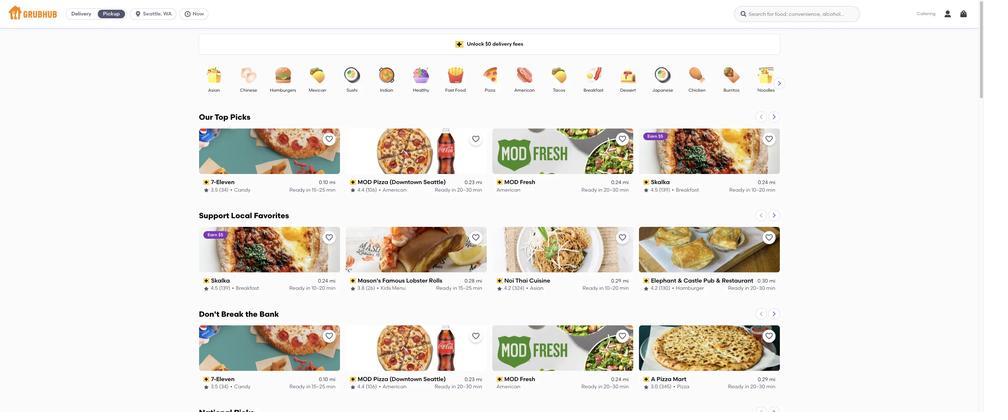 Task type: describe. For each thing, give the bounding box(es) containing it.
0 horizontal spatial 10–20
[[312, 285, 325, 292]]

• for the left skalka logo
[[232, 285, 234, 292]]

hamburgers
[[270, 88, 296, 93]]

4.5 for the star icon related to the left skalka logo
[[211, 285, 218, 292]]

dessert image
[[616, 67, 641, 83]]

wa
[[163, 11, 172, 17]]

1 vertical spatial 15–25
[[459, 285, 472, 292]]

• candy for the
[[230, 384, 251, 390]]

• american for our top picks
[[379, 187, 407, 193]]

ready in 15–25 min for don't break the bank
[[290, 384, 336, 390]]

mod pizza (downtown seattle) logo image for our top picks
[[346, 128, 487, 174]]

caret right icon image for our top picks
[[772, 114, 778, 120]]

mi for our top picks mod fresh logo
[[623, 180, 629, 186]]

1 vertical spatial asian
[[530, 285, 544, 292]]

support
[[199, 211, 229, 220]]

4.4 (106) for don't break the bank
[[358, 384, 377, 390]]

healthy
[[413, 88, 430, 93]]

subscription pass image for our top picks mod fresh logo
[[497, 180, 503, 185]]

4.2 (324)
[[504, 285, 525, 292]]

noodles image
[[754, 67, 779, 83]]

catering button
[[913, 6, 941, 22]]

indian image
[[374, 67, 399, 83]]

burritos
[[724, 88, 740, 93]]

chicken
[[689, 88, 706, 93]]

3.0
[[651, 384, 659, 390]]

candy for picks
[[234, 187, 251, 193]]

eleven for top
[[216, 179, 235, 186]]

2 horizontal spatial 10–20
[[752, 187, 766, 193]]

mi for a pizza mart logo
[[770, 377, 776, 383]]

3.5 for don't
[[211, 384, 218, 390]]

hamburger
[[676, 285, 705, 292]]

mod fresh for don't break the bank
[[505, 376, 536, 383]]

grubhub plus flag logo image
[[456, 41, 464, 48]]

food
[[456, 88, 466, 93]]

noi thai cuisine logo image
[[493, 227, 634, 273]]

(139) for the star icon related to the left skalka logo
[[219, 285, 230, 292]]

ready in 20–30 min for a pizza mart logo
[[729, 384, 776, 390]]

(345)
[[660, 384, 672, 390]]

0.28 mi
[[465, 278, 483, 284]]

mi for mason's famous lobster rolls logo at left bottom
[[476, 278, 483, 284]]

don't break the bank
[[199, 310, 279, 319]]

candy for the
[[234, 384, 251, 390]]

$5 for the left skalka logo
[[218, 232, 223, 237]]

ready in 15–25 min for our top picks
[[290, 187, 336, 193]]

min for the left skalka logo
[[327, 285, 336, 292]]

delivery button
[[66, 8, 96, 20]]

cuisine
[[530, 277, 551, 284]]

0.29 mi for a pizza mart
[[758, 377, 776, 383]]

local
[[231, 211, 252, 220]]

bank
[[260, 310, 279, 319]]

caret right icon image for support local favorites
[[772, 213, 778, 218]]

(26)
[[366, 285, 375, 292]]

fast food image
[[443, 67, 469, 83]]

now button
[[179, 8, 212, 20]]

fees
[[513, 41, 524, 47]]

picks
[[230, 113, 251, 122]]

our top picks
[[199, 113, 251, 122]]

(34) for break
[[219, 384, 229, 390]]

sushi image
[[340, 67, 365, 83]]

7-eleven logo image for don't break the bank
[[199, 325, 340, 371]]

• for the rightmost skalka logo
[[673, 187, 674, 193]]

7- for don't
[[211, 376, 216, 383]]

0 horizontal spatial ready in 10–20 min
[[290, 285, 336, 292]]

min for our top picks mod fresh logo
[[620, 187, 629, 193]]

elephant & castle pub & restaurant
[[651, 277, 754, 284]]

famous
[[383, 277, 405, 284]]

unlock $0 delivery fees
[[467, 41, 524, 47]]

sushi
[[347, 88, 358, 93]]

4.4 for don't break the bank
[[358, 384, 365, 390]]

fast
[[446, 88, 455, 93]]

4 caret left icon image from the top
[[759, 410, 765, 412]]

1 horizontal spatial earn $5
[[648, 134, 664, 139]]

breakfast for the left skalka logo
[[236, 285, 259, 292]]

star icon image for a pizza mart logo
[[644, 384, 649, 390]]

chinese
[[240, 88, 257, 93]]

mason's
[[358, 277, 381, 284]]

asian image
[[202, 67, 227, 83]]

• hamburger
[[673, 285, 705, 292]]

the
[[246, 310, 258, 319]]

menu
[[392, 285, 406, 292]]

1 & from the left
[[678, 277, 683, 284]]

0.30 mi
[[758, 278, 776, 284]]

min for noi thai cuisine logo on the bottom of page
[[620, 285, 629, 292]]

• candy for picks
[[230, 187, 251, 193]]

0.24 for mod fresh logo for don't break the bank
[[612, 377, 622, 383]]

kids
[[381, 285, 391, 292]]

delivery
[[493, 41, 512, 47]]

noi
[[505, 277, 515, 284]]

mexican
[[309, 88, 327, 93]]

min for mod fresh logo for don't break the bank
[[620, 384, 629, 390]]

4.2 for elephant & castle pub & restaurant
[[651, 285, 658, 292]]

0.29 for a pizza mart
[[758, 377, 769, 383]]

2 & from the left
[[717, 277, 721, 284]]

don't
[[199, 310, 220, 319]]

delivery
[[71, 11, 91, 17]]

(106) for don't break the bank
[[366, 384, 377, 390]]

(324)
[[513, 285, 525, 292]]

break
[[221, 310, 244, 319]]

mod fresh for our top picks
[[505, 179, 536, 186]]

subscription pass image for mod fresh logo for don't break the bank
[[497, 377, 503, 382]]

catering
[[918, 11, 936, 16]]

mi for the left skalka logo
[[330, 278, 336, 284]]

mason's famous lobster rolls logo image
[[346, 227, 487, 273]]

unlock
[[467, 41, 485, 47]]

pickup
[[103, 11, 120, 17]]

mod pizza (downtown seattle) logo image for don't break the bank
[[346, 325, 487, 371]]

save this restaurant image for noi thai cuisine
[[619, 233, 627, 242]]

chinese image
[[236, 67, 261, 83]]

caret right icon image for don't break the bank
[[772, 311, 778, 317]]

now
[[193, 11, 204, 17]]

a
[[651, 376, 656, 383]]

2 horizontal spatial ready in 10–20 min
[[730, 187, 776, 193]]

pub
[[704, 277, 715, 284]]

lobster
[[407, 277, 428, 284]]

indian
[[380, 88, 393, 93]]

0 vertical spatial • breakfast
[[673, 187, 700, 193]]

elephant
[[651, 277, 677, 284]]

3.5 (34) for break
[[211, 384, 229, 390]]

american image
[[512, 67, 538, 83]]

3.8 (26)
[[358, 285, 375, 292]]

mod fresh logo image for don't break the bank
[[493, 325, 634, 371]]

15–25 for our top picks
[[312, 187, 325, 193]]

eleven for break
[[216, 376, 235, 383]]

a pizza mart logo image
[[639, 325, 780, 371]]

1 horizontal spatial skalka logo image
[[639, 128, 780, 174]]

0.24 for the left skalka logo
[[318, 278, 328, 284]]

20–30 for mod fresh logo for don't break the bank
[[604, 384, 619, 390]]

noi thai cuisine
[[505, 277, 551, 284]]

min for a pizza mart logo
[[767, 384, 776, 390]]

3.0 (345)
[[651, 384, 672, 390]]

breakfast image
[[581, 67, 607, 83]]

0 horizontal spatial earn $5
[[208, 232, 223, 237]]

subscription pass image for a pizza mart logo
[[644, 377, 650, 382]]

• pizza
[[674, 384, 690, 390]]

burritos image
[[720, 67, 745, 83]]

seattle,
[[143, 11, 162, 17]]

0.28
[[465, 278, 475, 284]]

3.5 for our
[[211, 187, 218, 193]]

(106) for our top picks
[[366, 187, 377, 193]]

4.2 (130)
[[651, 285, 671, 292]]

$0
[[486, 41, 492, 47]]

min for elephant & castle pub & restaurant logo
[[767, 285, 776, 292]]

7- for our
[[211, 179, 216, 186]]

(130)
[[659, 285, 671, 292]]

7-eleven for break
[[211, 376, 235, 383]]

save this restaurant image for a pizza mart
[[765, 332, 774, 341]]

0.29 for noi thai cuisine
[[612, 278, 622, 284]]

Search for food, convenience, alcohol... search field
[[735, 6, 861, 22]]

• for mason's famous lobster rolls logo at left bottom
[[377, 285, 379, 292]]

dessert
[[621, 88, 636, 93]]

• for a pizza mart logo
[[674, 384, 676, 390]]

(downtown for our top picks
[[390, 179, 422, 186]]

top
[[215, 113, 229, 122]]

4.2 for noi thai cuisine
[[504, 285, 511, 292]]

1 horizontal spatial 10–20
[[605, 285, 619, 292]]



Task type: vqa. For each thing, say whether or not it's contained in the screenshot.


Task type: locate. For each thing, give the bounding box(es) containing it.
0 vertical spatial 0.29
[[612, 278, 622, 284]]

1 vertical spatial 0.23 mi
[[465, 377, 483, 383]]

2 (34) from the top
[[219, 384, 229, 390]]

0 vertical spatial 3.5 (34)
[[211, 187, 229, 193]]

$5 for the rightmost skalka logo
[[659, 134, 664, 139]]

1 0.23 mi from the top
[[465, 180, 483, 186]]

star icon image for the left skalka logo
[[203, 286, 209, 292]]

4.5 (139)
[[651, 187, 671, 193], [211, 285, 230, 292]]

0.10 mi for don't break the bank
[[319, 377, 336, 383]]

(139)
[[660, 187, 671, 193], [219, 285, 230, 292]]

1 horizontal spatial skalka
[[651, 179, 670, 186]]

(139) for the star icon corresponding to the rightmost skalka logo
[[660, 187, 671, 193]]

1 vertical spatial 7-eleven logo image
[[199, 325, 340, 371]]

2 7- from the top
[[211, 376, 216, 383]]

2 vertical spatial ready in 15–25 min
[[290, 384, 336, 390]]

healthy image
[[409, 67, 434, 83]]

2 7-eleven logo image from the top
[[199, 325, 340, 371]]

0 vertical spatial mod pizza (downtown seattle) logo image
[[346, 128, 487, 174]]

•
[[230, 187, 232, 193], [379, 187, 381, 193], [673, 187, 674, 193], [232, 285, 234, 292], [377, 285, 379, 292], [527, 285, 529, 292], [673, 285, 675, 292], [230, 384, 232, 390], [379, 384, 381, 390], [674, 384, 676, 390]]

tacos
[[553, 88, 566, 93]]

0 vertical spatial fresh
[[520, 179, 536, 186]]

save this restaurant button
[[323, 133, 336, 146], [470, 133, 483, 146], [616, 133, 629, 146], [763, 133, 776, 146], [323, 231, 336, 244], [470, 231, 483, 244], [616, 231, 629, 244], [763, 231, 776, 244], [323, 330, 336, 343], [470, 330, 483, 343], [616, 330, 629, 343], [763, 330, 776, 343]]

1 eleven from the top
[[216, 179, 235, 186]]

2 (downtown from the top
[[390, 376, 422, 383]]

0 horizontal spatial breakfast
[[236, 285, 259, 292]]

0 horizontal spatial 0.29 mi
[[612, 278, 629, 284]]

0 vertical spatial • american
[[379, 187, 407, 193]]

seattle) for our top picks
[[424, 179, 446, 186]]

0 vertical spatial skalka
[[651, 179, 670, 186]]

1 horizontal spatial 4.2
[[651, 285, 658, 292]]

1 mod fresh from the top
[[505, 179, 536, 186]]

ready
[[290, 187, 305, 193], [435, 187, 451, 193], [582, 187, 597, 193], [730, 187, 745, 193], [290, 285, 305, 292], [436, 285, 452, 292], [583, 285, 599, 292], [729, 285, 744, 292], [290, 384, 305, 390], [435, 384, 451, 390], [582, 384, 597, 390], [729, 384, 744, 390]]

• breakfast
[[673, 187, 700, 193], [232, 285, 259, 292]]

2 0.10 from the top
[[319, 377, 328, 383]]

2 0.23 mi from the top
[[465, 377, 483, 383]]

mod pizza (downtown seattle) for our top picks
[[358, 179, 446, 186]]

7-eleven logo image for our top picks
[[199, 128, 340, 174]]

0.23 for our top picks
[[465, 180, 475, 186]]

mi for '7-eleven logo' associated with don't break the bank
[[330, 377, 336, 383]]

2 0.10 mi from the top
[[319, 377, 336, 383]]

star icon image for mason's famous lobster rolls logo at left bottom
[[350, 286, 356, 292]]

7-eleven logo image
[[199, 128, 340, 174], [199, 325, 340, 371]]

mod fresh logo image
[[493, 128, 634, 174], [493, 325, 634, 371]]

(34) for top
[[219, 187, 229, 193]]

0 horizontal spatial earn
[[208, 232, 217, 237]]

mod pizza (downtown seattle) for don't break the bank
[[358, 376, 446, 383]]

0 vertical spatial $5
[[659, 134, 664, 139]]

ready in 20–30 min for our top picks mod fresh logo
[[582, 187, 629, 193]]

asian down asian image
[[208, 88, 220, 93]]

7-eleven
[[211, 179, 235, 186], [211, 376, 235, 383]]

main navigation navigation
[[0, 0, 979, 28]]

0.24 for the rightmost skalka logo
[[759, 180, 769, 186]]

2 7-eleven from the top
[[211, 376, 235, 383]]

0 vertical spatial mod pizza (downtown seattle)
[[358, 179, 446, 186]]

0 horizontal spatial asian
[[208, 88, 220, 93]]

elephant & castle pub & restaurant logo image
[[639, 227, 780, 273]]

4.2 left (130)
[[651, 285, 658, 292]]

1 fresh from the top
[[520, 179, 536, 186]]

svg image
[[944, 10, 953, 18], [960, 10, 969, 18], [135, 10, 142, 18], [184, 10, 191, 18]]

1 vertical spatial 4.5
[[211, 285, 218, 292]]

1 horizontal spatial • breakfast
[[673, 187, 700, 193]]

caret left icon image
[[759, 114, 765, 120], [759, 213, 765, 218], [759, 311, 765, 317], [759, 410, 765, 412]]

$5
[[659, 134, 664, 139], [218, 232, 223, 237]]

1 vertical spatial • breakfast
[[232, 285, 259, 292]]

0 vertical spatial eleven
[[216, 179, 235, 186]]

2 caret left icon image from the top
[[759, 213, 765, 218]]

ready in 20–30 min for elephant & castle pub & restaurant logo
[[729, 285, 776, 292]]

1 vertical spatial (106)
[[366, 384, 377, 390]]

star icon image for elephant & castle pub & restaurant logo
[[644, 286, 649, 292]]

mod pizza (downtown seattle) logo image
[[346, 128, 487, 174], [346, 325, 487, 371]]

seattle) for don't break the bank
[[424, 376, 446, 383]]

0 vertical spatial 3.5
[[211, 187, 218, 193]]

0 vertical spatial breakfast
[[584, 88, 604, 93]]

1 vertical spatial 7-eleven
[[211, 376, 235, 383]]

0 vertical spatial 15–25
[[312, 187, 325, 193]]

1 • candy from the top
[[230, 187, 251, 193]]

1 horizontal spatial breakfast
[[584, 88, 604, 93]]

earn
[[648, 134, 658, 139], [208, 232, 217, 237]]

0 vertical spatial (106)
[[366, 187, 377, 193]]

1 7-eleven from the top
[[211, 179, 235, 186]]

0 vertical spatial 7-eleven logo image
[[199, 128, 340, 174]]

1 • american from the top
[[379, 187, 407, 193]]

pickup button
[[96, 8, 127, 20]]

1 vertical spatial skalka
[[211, 277, 230, 284]]

save this restaurant image for 7-eleven
[[325, 332, 334, 341]]

7-eleven for top
[[211, 179, 235, 186]]

1 vertical spatial • american
[[379, 384, 407, 390]]

tacos image
[[547, 67, 572, 83]]

svg image
[[740, 10, 748, 18]]

0 horizontal spatial $5
[[218, 232, 223, 237]]

2 0.23 from the top
[[465, 377, 475, 383]]

2 horizontal spatial breakfast
[[676, 187, 700, 193]]

0 vertical spatial mod fresh
[[505, 179, 536, 186]]

0.29
[[612, 278, 622, 284], [758, 377, 769, 383]]

american
[[515, 88, 535, 93], [383, 187, 407, 193], [497, 187, 521, 193], [383, 384, 407, 390], [497, 384, 521, 390]]

1 vertical spatial 4.4
[[358, 384, 365, 390]]

japanese
[[653, 88, 674, 93]]

candy
[[234, 187, 251, 193], [234, 384, 251, 390]]

1 vertical spatial • candy
[[230, 384, 251, 390]]

1 vertical spatial seattle)
[[424, 376, 446, 383]]

1 vertical spatial 7-
[[211, 376, 216, 383]]

subscription pass image
[[350, 180, 357, 185], [644, 180, 650, 185], [203, 278, 210, 284], [350, 278, 357, 284], [497, 278, 503, 284], [644, 278, 650, 284], [203, 377, 210, 382], [350, 377, 357, 382]]

0 vertical spatial 0.10 mi
[[319, 180, 336, 186]]

3.5
[[211, 187, 218, 193], [211, 384, 218, 390]]

1 vertical spatial (downtown
[[390, 376, 422, 383]]

0 vertical spatial candy
[[234, 187, 251, 193]]

2 4.4 (106) from the top
[[358, 384, 377, 390]]

our
[[199, 113, 213, 122]]

1 3.5 (34) from the top
[[211, 187, 229, 193]]

(downtown for don't break the bank
[[390, 376, 422, 383]]

4.2
[[504, 285, 511, 292], [651, 285, 658, 292]]

star icon image for '7-eleven logo' associated with don't break the bank
[[203, 384, 209, 390]]

chicken image
[[685, 67, 710, 83]]

1 vertical spatial earn
[[208, 232, 217, 237]]

• american for don't break the bank
[[379, 384, 407, 390]]

0.29 mi for noi thai cuisine
[[612, 278, 629, 284]]

2 • american from the top
[[379, 384, 407, 390]]

subscription pass image for '7-eleven logo' related to our top picks
[[203, 180, 210, 185]]

1 horizontal spatial $5
[[659, 134, 664, 139]]

2 vertical spatial 15–25
[[312, 384, 325, 390]]

0 vertical spatial 0.23 mi
[[465, 180, 483, 186]]

mod pizza (downtown seattle)
[[358, 179, 446, 186], [358, 376, 446, 383]]

noodles
[[758, 88, 775, 93]]

fresh
[[520, 179, 536, 186], [520, 376, 536, 383]]

castle
[[684, 277, 703, 284]]

skalka for the star icon related to the left skalka logo
[[211, 277, 230, 284]]

hamburgers image
[[271, 67, 296, 83]]

2 seattle) from the top
[[424, 376, 446, 383]]

0 horizontal spatial • breakfast
[[232, 285, 259, 292]]

0 horizontal spatial 0.29
[[612, 278, 622, 284]]

0.10 for don't break the bank
[[319, 377, 328, 383]]

min for '7-eleven logo' associated with don't break the bank
[[327, 384, 336, 390]]

0 horizontal spatial 4.5 (139)
[[211, 285, 230, 292]]

1 4.4 (106) from the top
[[358, 187, 377, 193]]

caret left icon image for support local favorites
[[759, 213, 765, 218]]

3.5 (34)
[[211, 187, 229, 193], [211, 384, 229, 390]]

7-
[[211, 179, 216, 186], [211, 376, 216, 383]]

1 vertical spatial 3.5
[[211, 384, 218, 390]]

2 mod pizza (downtown seattle) logo image from the top
[[346, 325, 487, 371]]

min for the rightmost skalka logo
[[767, 187, 776, 193]]

1 horizontal spatial ready in 10–20 min
[[583, 285, 629, 292]]

svg image inside the now button
[[184, 10, 191, 18]]

mi for '7-eleven logo' related to our top picks
[[330, 180, 336, 186]]

2 candy from the top
[[234, 384, 251, 390]]

2 3.5 (34) from the top
[[211, 384, 229, 390]]

star icon image for '7-eleven logo' related to our top picks
[[203, 187, 209, 193]]

2 (106) from the top
[[366, 384, 377, 390]]

0 vertical spatial 4.4 (106)
[[358, 187, 377, 193]]

1 horizontal spatial asian
[[530, 285, 544, 292]]

0 vertical spatial ready in 15–25 min
[[290, 187, 336, 193]]

favorites
[[254, 211, 289, 220]]

2 4.4 from the top
[[358, 384, 365, 390]]

restaurant
[[722, 277, 754, 284]]

0.24 mi
[[612, 180, 629, 186], [759, 180, 776, 186], [318, 278, 336, 284], [612, 377, 629, 383]]

fresh for don't break the bank
[[520, 376, 536, 383]]

mi for elephant & castle pub & restaurant logo
[[770, 278, 776, 284]]

0.24 for our top picks mod fresh logo
[[612, 180, 622, 186]]

0.23 mi for don't break the bank
[[465, 377, 483, 383]]

ready in 20–30 min for mod fresh logo for don't break the bank
[[582, 384, 629, 390]]

mart
[[673, 376, 687, 383]]

1 vertical spatial 0.23
[[465, 377, 475, 383]]

caret left icon image for our top picks
[[759, 114, 765, 120]]

mod
[[358, 179, 372, 186], [505, 179, 519, 186], [358, 376, 372, 383], [505, 376, 519, 383]]

• american
[[379, 187, 407, 193], [379, 384, 407, 390]]

1 3.5 from the top
[[211, 187, 218, 193]]

0.10 for our top picks
[[319, 180, 328, 186]]

1 vertical spatial 3.5 (34)
[[211, 384, 229, 390]]

15–25
[[312, 187, 325, 193], [459, 285, 472, 292], [312, 384, 325, 390]]

0.10 mi for our top picks
[[319, 180, 336, 186]]

2 fresh from the top
[[520, 376, 536, 383]]

1 vertical spatial eleven
[[216, 376, 235, 383]]

0.10
[[319, 180, 328, 186], [319, 377, 328, 383]]

1 vertical spatial earn $5
[[208, 232, 223, 237]]

mod fresh
[[505, 179, 536, 186], [505, 376, 536, 383]]

3.8
[[358, 285, 365, 292]]

0 horizontal spatial &
[[678, 277, 683, 284]]

fresh for our top picks
[[520, 179, 536, 186]]

& up • hamburger
[[678, 277, 683, 284]]

skalka
[[651, 179, 670, 186], [211, 277, 230, 284]]

1 horizontal spatial 0.29
[[758, 377, 769, 383]]

• asian
[[527, 285, 544, 292]]

20–30 for our top picks mod fresh logo
[[604, 187, 619, 193]]

mexican image
[[305, 67, 330, 83]]

1 vertical spatial mod fresh
[[505, 376, 536, 383]]

min for mason's famous lobster rolls logo at left bottom
[[473, 285, 483, 292]]

1 vertical spatial 4.5 (139)
[[211, 285, 230, 292]]

in
[[306, 187, 311, 193], [452, 187, 456, 193], [599, 187, 603, 193], [747, 187, 751, 193], [306, 285, 311, 292], [453, 285, 458, 292], [600, 285, 604, 292], [745, 285, 750, 292], [306, 384, 311, 390], [452, 384, 456, 390], [599, 384, 603, 390], [745, 384, 750, 390]]

0 vertical spatial mod fresh logo image
[[493, 128, 634, 174]]

4.4 (106) for our top picks
[[358, 187, 377, 193]]

0 vertical spatial (34)
[[219, 187, 229, 193]]

0 horizontal spatial skalka
[[211, 277, 230, 284]]

seattle, wa
[[143, 11, 172, 17]]

1 vertical spatial mod pizza (downtown seattle) logo image
[[346, 325, 487, 371]]

0 vertical spatial 4.4
[[358, 187, 365, 193]]

&
[[678, 277, 683, 284], [717, 277, 721, 284]]

1 0.23 from the top
[[465, 180, 475, 186]]

1 vertical spatial mod fresh logo image
[[493, 325, 634, 371]]

15–25 for don't break the bank
[[312, 384, 325, 390]]

fast food
[[446, 88, 466, 93]]

0.30
[[758, 278, 769, 284]]

subscription pass image
[[203, 180, 210, 185], [497, 180, 503, 185], [497, 377, 503, 382], [644, 377, 650, 382]]

seattle, wa button
[[130, 8, 179, 20]]

1 vertical spatial 0.29 mi
[[758, 377, 776, 383]]

1 0.10 mi from the top
[[319, 180, 336, 186]]

1 (106) from the top
[[366, 187, 377, 193]]

0 horizontal spatial skalka logo image
[[199, 227, 340, 273]]

pizza image
[[478, 67, 503, 83]]

3 caret left icon image from the top
[[759, 311, 765, 317]]

0.23 mi
[[465, 180, 483, 186], [465, 377, 483, 383]]

ready in 10–20 min
[[730, 187, 776, 193], [290, 285, 336, 292], [583, 285, 629, 292]]

mi for the rightmost skalka logo
[[770, 180, 776, 186]]

skalka for the star icon corresponding to the rightmost skalka logo
[[651, 179, 670, 186]]

mason's famous lobster rolls
[[358, 277, 443, 284]]

1 7-eleven logo image from the top
[[199, 128, 340, 174]]

0 vertical spatial 0.10
[[319, 180, 328, 186]]

2 mod fresh from the top
[[505, 376, 536, 383]]

4.4 for our top picks
[[358, 187, 365, 193]]

0 vertical spatial 4.5
[[651, 187, 658, 193]]

mod fresh logo image for our top picks
[[493, 128, 634, 174]]

2 • candy from the top
[[230, 384, 251, 390]]

2 mod pizza (downtown seattle) from the top
[[358, 376, 446, 383]]

1 (downtown from the top
[[390, 179, 422, 186]]

(34)
[[219, 187, 229, 193], [219, 384, 229, 390]]

rolls
[[429, 277, 443, 284]]

1 4.4 from the top
[[358, 187, 365, 193]]

2 vertical spatial breakfast
[[236, 285, 259, 292]]

min for '7-eleven logo' related to our top picks
[[327, 187, 336, 193]]

0 vertical spatial seattle)
[[424, 179, 446, 186]]

japanese image
[[651, 67, 676, 83]]

4.2 down noi
[[504, 285, 511, 292]]

1 4.2 from the left
[[504, 285, 511, 292]]

1 vertical spatial 0.29
[[758, 377, 769, 383]]

earn for the rightmost skalka logo
[[648, 134, 658, 139]]

1 vertical spatial 0.10 mi
[[319, 377, 336, 383]]

a pizza mart
[[651, 376, 687, 383]]

1 horizontal spatial earn
[[648, 134, 658, 139]]

• for elephant & castle pub & restaurant logo
[[673, 285, 675, 292]]

thai
[[516, 277, 528, 284]]

asian
[[208, 88, 220, 93], [530, 285, 544, 292]]

0.10 mi
[[319, 180, 336, 186], [319, 377, 336, 383]]

1 vertical spatial fresh
[[520, 376, 536, 383]]

1 caret left icon image from the top
[[759, 114, 765, 120]]

& right pub
[[717, 277, 721, 284]]

mi for noi thai cuisine logo on the bottom of page
[[623, 278, 629, 284]]

2 4.2 from the left
[[651, 285, 658, 292]]

0.24
[[612, 180, 622, 186], [759, 180, 769, 186], [318, 278, 328, 284], [612, 377, 622, 383]]

20–30 for elephant & castle pub & restaurant logo
[[751, 285, 766, 292]]

earn $5
[[648, 134, 664, 139], [208, 232, 223, 237]]

2 mod fresh logo image from the top
[[493, 325, 634, 371]]

1 horizontal spatial &
[[717, 277, 721, 284]]

star icon image
[[203, 187, 209, 193], [350, 187, 356, 193], [644, 187, 649, 193], [203, 286, 209, 292], [350, 286, 356, 292], [497, 286, 503, 292], [644, 286, 649, 292], [203, 384, 209, 390], [350, 384, 356, 390], [644, 384, 649, 390]]

1 vertical spatial (139)
[[219, 285, 230, 292]]

0 vertical spatial (downtown
[[390, 179, 422, 186]]

0 horizontal spatial (139)
[[219, 285, 230, 292]]

2 eleven from the top
[[216, 376, 235, 383]]

mi for mod fresh logo for don't break the bank
[[623, 377, 629, 383]]

0 vertical spatial 4.5 (139)
[[651, 187, 671, 193]]

1 vertical spatial ready in 15–25 min
[[436, 285, 483, 292]]

1 vertical spatial candy
[[234, 384, 251, 390]]

breakfast for the rightmost skalka logo
[[676, 187, 700, 193]]

• kids menu
[[377, 285, 406, 292]]

caret left icon image for don't break the bank
[[759, 311, 765, 317]]

0 vertical spatial 0.23
[[465, 180, 475, 186]]

0 horizontal spatial 4.2
[[504, 285, 511, 292]]

min
[[327, 187, 336, 193], [473, 187, 483, 193], [620, 187, 629, 193], [767, 187, 776, 193], [327, 285, 336, 292], [473, 285, 483, 292], [620, 285, 629, 292], [767, 285, 776, 292], [327, 384, 336, 390], [473, 384, 483, 390], [620, 384, 629, 390], [767, 384, 776, 390]]

0.23 for don't break the bank
[[465, 377, 475, 383]]

skalka logo image
[[639, 128, 780, 174], [199, 227, 340, 273]]

ready in 20–30 min
[[435, 187, 483, 193], [582, 187, 629, 193], [729, 285, 776, 292], [435, 384, 483, 390], [582, 384, 629, 390], [729, 384, 776, 390]]

earn for the left skalka logo
[[208, 232, 217, 237]]

1 mod fresh logo image from the top
[[493, 128, 634, 174]]

2 3.5 from the top
[[211, 384, 218, 390]]

1 (34) from the top
[[219, 187, 229, 193]]

0 vertical spatial asian
[[208, 88, 220, 93]]

1 7- from the top
[[211, 179, 216, 186]]

1 seattle) from the top
[[424, 179, 446, 186]]

0 vertical spatial • candy
[[230, 187, 251, 193]]

asian down cuisine
[[530, 285, 544, 292]]

caret right icon image
[[777, 81, 783, 86], [772, 114, 778, 120], [772, 213, 778, 218], [772, 311, 778, 317], [772, 410, 778, 412]]

1 vertical spatial breakfast
[[676, 187, 700, 193]]

save this restaurant image
[[325, 135, 334, 144], [472, 135, 480, 144], [619, 135, 627, 144], [472, 233, 480, 242], [765, 233, 774, 242], [472, 332, 480, 341], [619, 332, 627, 341]]

svg image inside the seattle, wa button
[[135, 10, 142, 18]]

0 vertical spatial (139)
[[660, 187, 671, 193]]

1 vertical spatial $5
[[218, 232, 223, 237]]

0.23
[[465, 180, 475, 186], [465, 377, 475, 383]]

seattle)
[[424, 179, 446, 186], [424, 376, 446, 383]]

3.5 (34) for top
[[211, 187, 229, 193]]

0 vertical spatial skalka logo image
[[639, 128, 780, 174]]

breakfast
[[584, 88, 604, 93], [676, 187, 700, 193], [236, 285, 259, 292]]

ready in 15–25 min
[[290, 187, 336, 193], [436, 285, 483, 292], [290, 384, 336, 390]]

star icon image for the rightmost skalka logo
[[644, 187, 649, 193]]

1 vertical spatial 0.10
[[319, 377, 328, 383]]

1 candy from the top
[[234, 187, 251, 193]]

save this restaurant image
[[765, 135, 774, 144], [325, 233, 334, 242], [619, 233, 627, 242], [325, 332, 334, 341], [765, 332, 774, 341]]

20–30 for a pizza mart logo
[[751, 384, 766, 390]]

1 mod pizza (downtown seattle) logo image from the top
[[346, 128, 487, 174]]

1 0.10 from the top
[[319, 180, 328, 186]]

1 mod pizza (downtown seattle) from the top
[[358, 179, 446, 186]]

support local favorites
[[199, 211, 289, 220]]



